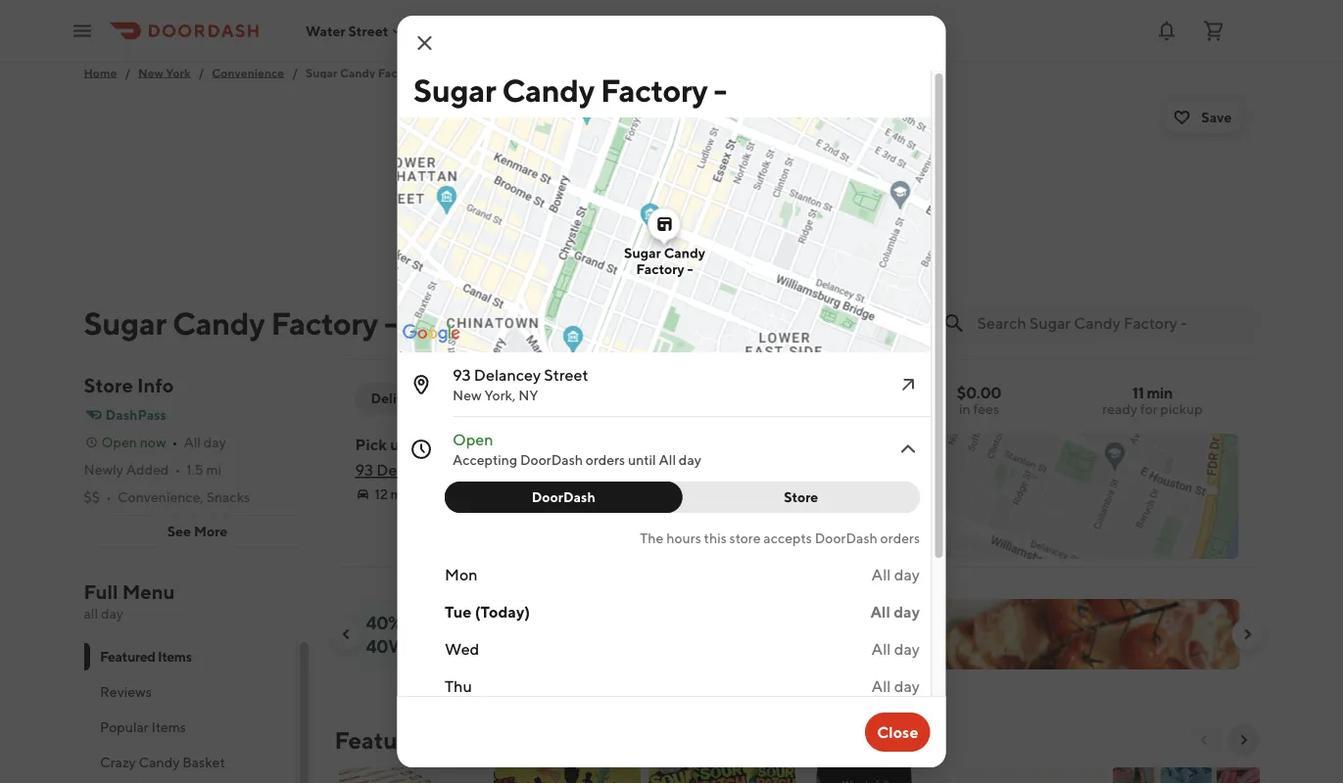 Task type: vqa. For each thing, say whether or not it's contained in the screenshot.
(TODAY)
yes



Task type: describe. For each thing, give the bounding box(es) containing it.
now
[[140, 435, 166, 451]]

0 horizontal spatial featured
[[99, 649, 155, 665]]

added
[[126, 462, 169, 478]]

11
[[1133, 384, 1144, 402]]

convenience link
[[212, 63, 284, 82]]

40% off first 2 orders up to $10 off with 40welcome, valid on subtotals $15
[[366, 612, 663, 657]]

popular items button
[[84, 710, 296, 746]]

to
[[553, 612, 569, 634]]

pick
[[355, 436, 387, 454]]

wed
[[444, 640, 479, 659]]

water street button
[[306, 23, 404, 39]]

featured inside featured items heading
[[335, 727, 434, 755]]

subtotals
[[552, 636, 623, 657]]

all day for wed
[[871, 640, 920, 659]]

featured items heading
[[335, 725, 499, 757]]

candy inside "button"
[[138, 755, 179, 771]]

93 delancey street link
[[355, 461, 491, 480]]

the hours this store accepts doordash orders
[[640, 531, 920, 547]]

12 min
[[375, 487, 414, 503]]

all
[[84, 606, 98, 622]]

for
[[1141, 401, 1158, 417]]

with
[[629, 612, 663, 634]]

click item image
[[896, 373, 920, 397]]

new york link
[[138, 63, 191, 82]]

up inside pick up this order at: 93 delancey street
[[390, 436, 409, 454]]

home / new york / convenience / sugar candy factory -
[[84, 66, 427, 79]]

previous button of carousel image
[[1197, 733, 1213, 749]]

$$
[[84, 490, 100, 506]]

mon
[[444, 566, 477, 585]]

home
[[84, 66, 117, 79]]

save
[[1202, 109, 1232, 125]]

newly
[[84, 462, 123, 478]]

$0.00 in fees
[[957, 384, 1002, 417]]

convenience,
[[118, 490, 204, 506]]

group
[[542, 391, 583, 407]]

the
[[640, 531, 663, 547]]

2 vertical spatial •
[[106, 490, 112, 506]]

0 horizontal spatial street
[[348, 23, 388, 39]]

DoorDash button
[[444, 482, 682, 514]]

this for store
[[704, 531, 726, 547]]

11 min ready for pickup
[[1103, 384, 1203, 417]]

reviews
[[99, 685, 151, 701]]

$15
[[626, 636, 654, 657]]

2 / from the left
[[198, 66, 204, 79]]

12
[[375, 487, 388, 503]]

93 delancey street new york, ny
[[452, 366, 588, 404]]

until
[[628, 452, 656, 468]]

accepts
[[763, 531, 812, 547]]

menu
[[122, 581, 175, 604]]

store info
[[84, 374, 174, 397]]

previous button of carousel image
[[339, 627, 354, 643]]

sour patch kids candy image
[[493, 768, 640, 784]]

order
[[586, 391, 624, 407]]

york
[[166, 66, 191, 79]]

popular
[[99, 720, 148, 736]]

1 / from the left
[[125, 66, 130, 79]]

delancey inside 93 delancey street new york, ny
[[474, 366, 541, 385]]

2 off from the left
[[604, 612, 626, 634]]

order
[[443, 436, 482, 454]]

0 items, open order cart image
[[1202, 19, 1226, 43]]

93 inside 93 delancey street new york, ny
[[452, 366, 470, 385]]

all day for mon
[[871, 566, 920, 585]]

dashpass
[[105, 407, 166, 423]]

tue
[[444, 603, 471, 622]]

2
[[464, 612, 474, 634]]

all day for thu
[[871, 678, 920, 696]]

open now
[[101, 435, 166, 451]]

1 vertical spatial map region
[[299, 388, 1303, 639]]

in
[[959, 401, 971, 417]]

items up reviews button
[[157, 649, 191, 665]]

delancey inside pick up this order at: 93 delancey street
[[377, 461, 444, 480]]

0 horizontal spatial featured items
[[99, 649, 191, 665]]

select promotional banner element
[[770, 670, 825, 706]]

pickup
[[1161, 401, 1203, 417]]

order methods option group
[[355, 383, 514, 415]]

mi
[[206, 462, 222, 478]]

save button
[[1163, 102, 1244, 133]]

snacks
[[206, 490, 250, 506]]

all inside open accepting doordash orders until all day
[[659, 452, 676, 468]]

close sugar candy factory - image
[[413, 31, 437, 55]]

info
[[137, 374, 174, 397]]

doordash inside open accepting doordash orders until all day
[[520, 452, 583, 468]]

street inside pick up this order at: 93 delancey street
[[447, 461, 491, 480]]

open for open now
[[101, 435, 137, 451]]

2 vertical spatial doordash
[[815, 531, 877, 547]]

Store button
[[670, 482, 920, 514]]

store
[[729, 531, 761, 547]]

0 horizontal spatial new
[[138, 66, 164, 79]]

(today)
[[474, 603, 530, 622]]

sugar candy factory - image
[[84, 82, 1260, 288]]

fees
[[974, 401, 1000, 417]]

full
[[84, 581, 118, 604]]

full menu all day
[[84, 581, 175, 622]]

Item Search search field
[[978, 313, 1244, 334]]

more
[[194, 524, 228, 540]]

group order
[[542, 391, 624, 407]]

day inside full menu all day
[[101, 606, 123, 622]]

catalina snacks crunch- mix creamy ranch- 6oz image
[[958, 768, 1105, 784]]



Task type: locate. For each thing, give the bounding box(es) containing it.
delancey up 12 min
[[377, 461, 444, 480]]

• right now
[[172, 435, 178, 451]]

min right 11
[[1147, 384, 1173, 402]]

1.5
[[186, 462, 204, 478]]

new
[[138, 66, 164, 79], [452, 388, 481, 404]]

• right '$$'
[[106, 490, 112, 506]]

close button
[[866, 713, 930, 753]]

1 horizontal spatial featured items
[[335, 727, 499, 755]]

sugar candy factory - dialog
[[335, 0, 1088, 784]]

featured items up whoppers original malit ball candy 5 ounce theater size box 1 box image on the bottom of page
[[335, 727, 499, 755]]

0 vertical spatial street
[[348, 23, 388, 39]]

new left york,
[[452, 388, 481, 404]]

0 horizontal spatial this
[[412, 436, 440, 454]]

0 horizontal spatial orders
[[477, 612, 526, 634]]

street down order
[[447, 461, 491, 480]]

york,
[[484, 388, 515, 404]]

open menu image
[[71, 19, 94, 43]]

items up crazy candy basket
[[151, 720, 186, 736]]

1 horizontal spatial open
[[452, 431, 493, 449]]

store up dashpass
[[84, 374, 133, 397]]

up
[[390, 436, 409, 454], [529, 612, 550, 634]]

2 horizontal spatial /
[[292, 66, 298, 79]]

Delivery radio
[[355, 383, 451, 415]]

accepting
[[452, 452, 517, 468]]

pickup
[[454, 391, 499, 407]]

sour patch - 4 different flavor- 5oz image
[[648, 768, 795, 784]]

doordash down open accepting doordash orders until all day
[[531, 490, 595, 506]]

crazy candy basket button
[[84, 746, 296, 781]]

$$ • convenience, snacks
[[84, 490, 250, 506]]

0 horizontal spatial min
[[391, 487, 414, 503]]

open accepting doordash orders until all day
[[452, 431, 701, 468]]

all for mon
[[871, 566, 891, 585]]

items inside heading
[[438, 727, 499, 755]]

this inside pick up this order at: 93 delancey street
[[412, 436, 440, 454]]

1 horizontal spatial store
[[784, 490, 818, 506]]

orders up valid
[[477, 612, 526, 634]]

1 vertical spatial doordash
[[531, 490, 595, 506]]

93 down 'pick'
[[355, 461, 373, 480]]

notification bell image
[[1155, 19, 1179, 43]]

convenience
[[212, 66, 284, 79]]

1 vertical spatial •
[[175, 462, 181, 478]]

items down thu
[[438, 727, 499, 755]]

up left to
[[529, 612, 550, 634]]

on
[[529, 636, 549, 657]]

• left 1.5
[[175, 462, 181, 478]]

crazy
[[99, 755, 135, 771]]

factory
[[378, 66, 419, 79], [600, 72, 708, 108], [636, 261, 684, 277], [636, 261, 684, 277], [271, 305, 378, 342]]

map region
[[335, 0, 1088, 377], [299, 388, 1303, 639]]

store inside button
[[784, 490, 818, 506]]

click item image
[[896, 438, 920, 462]]

doordash right 'accepts'
[[815, 531, 877, 547]]

1 horizontal spatial min
[[1147, 384, 1173, 402]]

items
[[157, 649, 191, 665], [151, 720, 186, 736], [438, 727, 499, 755]]

40%
[[366, 612, 402, 634]]

0 horizontal spatial up
[[390, 436, 409, 454]]

featured items up reviews
[[99, 649, 191, 665]]

orders left until
[[585, 452, 625, 468]]

0 vertical spatial featured
[[99, 649, 155, 665]]

1 horizontal spatial street
[[447, 461, 491, 480]]

•
[[172, 435, 178, 451], [175, 462, 181, 478], [106, 490, 112, 506]]

hour options option group
[[444, 482, 920, 514]]

day inside open accepting doordash orders until all day
[[679, 452, 701, 468]]

2 horizontal spatial street
[[544, 366, 588, 385]]

water
[[306, 23, 346, 39]]

all for tue (today)
[[870, 603, 890, 622]]

0 horizontal spatial off
[[405, 612, 427, 634]]

off
[[405, 612, 427, 634], [604, 612, 626, 634]]

store for store info
[[84, 374, 133, 397]]

• all day
[[172, 435, 226, 451]]

1 vertical spatial featured items
[[335, 727, 499, 755]]

all for thu
[[871, 678, 891, 696]]

newly added • 1.5 mi
[[84, 462, 222, 478]]

day
[[204, 435, 226, 451], [679, 452, 701, 468], [894, 566, 920, 585], [893, 603, 920, 622], [101, 606, 123, 622], [894, 640, 920, 659], [894, 678, 920, 696]]

1 vertical spatial featured
[[335, 727, 434, 755]]

close
[[877, 724, 919, 742]]

/ right york
[[198, 66, 204, 79]]

orders
[[585, 452, 625, 468], [880, 531, 920, 547], [477, 612, 526, 634]]

/ right home
[[125, 66, 130, 79]]

basket
[[182, 755, 225, 771]]

doordash
[[520, 452, 583, 468], [531, 490, 595, 506], [815, 531, 877, 547]]

reviews button
[[84, 675, 296, 710]]

93
[[452, 366, 470, 385], [355, 461, 373, 480]]

0 vertical spatial up
[[390, 436, 409, 454]]

0 vertical spatial doordash
[[520, 452, 583, 468]]

1 horizontal spatial delancey
[[474, 366, 541, 385]]

this for order
[[412, 436, 440, 454]]

store for store
[[784, 490, 818, 506]]

$0.00
[[957, 384, 1002, 402]]

min for 11
[[1147, 384, 1173, 402]]

street right water
[[348, 23, 388, 39]]

3 / from the left
[[292, 66, 298, 79]]

93 inside pick up this order at: 93 delancey street
[[355, 461, 373, 480]]

group order button
[[530, 383, 636, 415]]

1 horizontal spatial 93
[[452, 366, 470, 385]]

orders inside 40% off first 2 orders up to $10 off with 40welcome, valid on subtotals $15
[[477, 612, 526, 634]]

off right $10
[[604, 612, 626, 634]]

this up 93 delancey street link
[[412, 436, 440, 454]]

see
[[167, 524, 191, 540]]

next button of carousel image
[[1236, 733, 1252, 749]]

street inside 93 delancey street new york, ny
[[544, 366, 588, 385]]

featured up reviews
[[99, 649, 155, 665]]

0 vertical spatial delancey
[[474, 366, 541, 385]]

$10
[[572, 612, 601, 634]]

1 horizontal spatial new
[[452, 388, 481, 404]]

1 vertical spatial delancey
[[377, 461, 444, 480]]

1 vertical spatial street
[[544, 366, 588, 385]]

store
[[84, 374, 133, 397], [784, 490, 818, 506]]

powered by google image
[[402, 324, 460, 344]]

2 horizontal spatial orders
[[880, 531, 920, 547]]

home link
[[84, 63, 117, 82]]

1 horizontal spatial this
[[704, 531, 726, 547]]

up right 'pick'
[[390, 436, 409, 454]]

tue (today)
[[444, 603, 530, 622]]

1 horizontal spatial off
[[604, 612, 626, 634]]

0 vertical spatial map region
[[335, 0, 1088, 377]]

thu
[[444, 678, 472, 696]]

open for open accepting doordash orders until all day
[[452, 431, 493, 449]]

see more button
[[85, 516, 310, 548]]

/ right convenience
[[292, 66, 298, 79]]

0 vertical spatial this
[[412, 436, 440, 454]]

up inside 40% off first 2 orders up to $10 off with 40welcome, valid on subtotals $15
[[529, 612, 550, 634]]

sour power basket image
[[1113, 768, 1260, 784]]

all for wed
[[871, 640, 891, 659]]

0 horizontal spatial open
[[101, 435, 137, 451]]

water street
[[306, 23, 388, 39]]

street up the "group"
[[544, 366, 588, 385]]

delivery
[[371, 391, 424, 407]]

hours
[[666, 531, 701, 547]]

map region containing sugar candy factory -
[[335, 0, 1088, 377]]

1 horizontal spatial /
[[198, 66, 204, 79]]

popular items
[[99, 720, 186, 736]]

2 vertical spatial street
[[447, 461, 491, 480]]

this left 'store'
[[704, 531, 726, 547]]

store up 'accepts'
[[784, 490, 818, 506]]

wonderful pistachios image
[[803, 768, 950, 784]]

0 vertical spatial min
[[1147, 384, 1173, 402]]

whoppers original malit ball candy 5 ounce theater size box 1 box image
[[339, 768, 486, 784]]

0 vertical spatial •
[[172, 435, 178, 451]]

orders inside open accepting doordash orders until all day
[[585, 452, 625, 468]]

0 vertical spatial 93
[[452, 366, 470, 385]]

sugar
[[306, 66, 338, 79], [413, 72, 496, 108], [624, 245, 661, 261], [624, 245, 661, 261], [84, 305, 166, 342]]

delancey up york,
[[474, 366, 541, 385]]

new inside 93 delancey street new york, ny
[[452, 388, 481, 404]]

pick up this order at: 93 delancey street
[[355, 436, 504, 480]]

0 vertical spatial featured items
[[99, 649, 191, 665]]

Pickup radio
[[439, 383, 514, 415]]

ready
[[1103, 401, 1138, 417]]

see more
[[167, 524, 228, 540]]

min for 12
[[391, 487, 414, 503]]

items inside 'button'
[[151, 720, 186, 736]]

1 vertical spatial up
[[529, 612, 550, 634]]

street
[[348, 23, 388, 39], [544, 366, 588, 385], [447, 461, 491, 480]]

1 horizontal spatial up
[[529, 612, 550, 634]]

featured items
[[99, 649, 191, 665], [335, 727, 499, 755]]

0 vertical spatial new
[[138, 66, 164, 79]]

40welcome,
[[366, 636, 486, 657]]

doordash inside button
[[531, 490, 595, 506]]

0 horizontal spatial 93
[[355, 461, 373, 480]]

open up accepting
[[452, 431, 493, 449]]

1 vertical spatial 93
[[355, 461, 373, 480]]

open inside open accepting doordash orders until all day
[[452, 431, 493, 449]]

next button of carousel image
[[1240, 627, 1256, 643]]

0 horizontal spatial store
[[84, 374, 133, 397]]

first
[[430, 612, 461, 634]]

0 horizontal spatial /
[[125, 66, 130, 79]]

this inside sugar candy factory - 'dialog'
[[704, 531, 726, 547]]

93 up pickup
[[452, 366, 470, 385]]

new left york
[[138, 66, 164, 79]]

crazy candy basket
[[99, 755, 225, 771]]

min right "12" at the bottom left
[[391, 487, 414, 503]]

open
[[452, 431, 493, 449], [101, 435, 137, 451]]

at:
[[486, 436, 504, 454]]

all day for tue (today)
[[870, 603, 920, 622]]

min inside 11 min ready for pickup
[[1147, 384, 1173, 402]]

0 vertical spatial orders
[[585, 452, 625, 468]]

0 horizontal spatial delancey
[[377, 461, 444, 480]]

delancey
[[474, 366, 541, 385], [377, 461, 444, 480]]

ny
[[518, 388, 538, 404]]

open up newly
[[101, 435, 137, 451]]

valid
[[489, 636, 526, 657]]

1 vertical spatial min
[[391, 487, 414, 503]]

all
[[184, 435, 201, 451], [659, 452, 676, 468], [871, 566, 891, 585], [870, 603, 890, 622], [871, 640, 891, 659], [871, 678, 891, 696]]

0 vertical spatial store
[[84, 374, 133, 397]]

this
[[412, 436, 440, 454], [704, 531, 726, 547]]

1 off from the left
[[405, 612, 427, 634]]

-
[[422, 66, 427, 79], [714, 72, 727, 108], [687, 261, 693, 277], [687, 261, 693, 277], [384, 305, 397, 342]]

doordash up doordash button
[[520, 452, 583, 468]]

min
[[1147, 384, 1173, 402], [391, 487, 414, 503]]

1 vertical spatial orders
[[880, 531, 920, 547]]

all day
[[871, 566, 920, 585], [870, 603, 920, 622], [871, 640, 920, 659], [871, 678, 920, 696]]

1 horizontal spatial featured
[[335, 727, 434, 755]]

2 vertical spatial orders
[[477, 612, 526, 634]]

1 vertical spatial new
[[452, 388, 481, 404]]

1 vertical spatial store
[[784, 490, 818, 506]]

1 vertical spatial this
[[704, 531, 726, 547]]

orders down click item image
[[880, 531, 920, 547]]

featured up whoppers original malit ball candy 5 ounce theater size box 1 box image on the bottom of page
[[335, 727, 434, 755]]

off up 40welcome,
[[405, 612, 427, 634]]

1 horizontal spatial orders
[[585, 452, 625, 468]]



